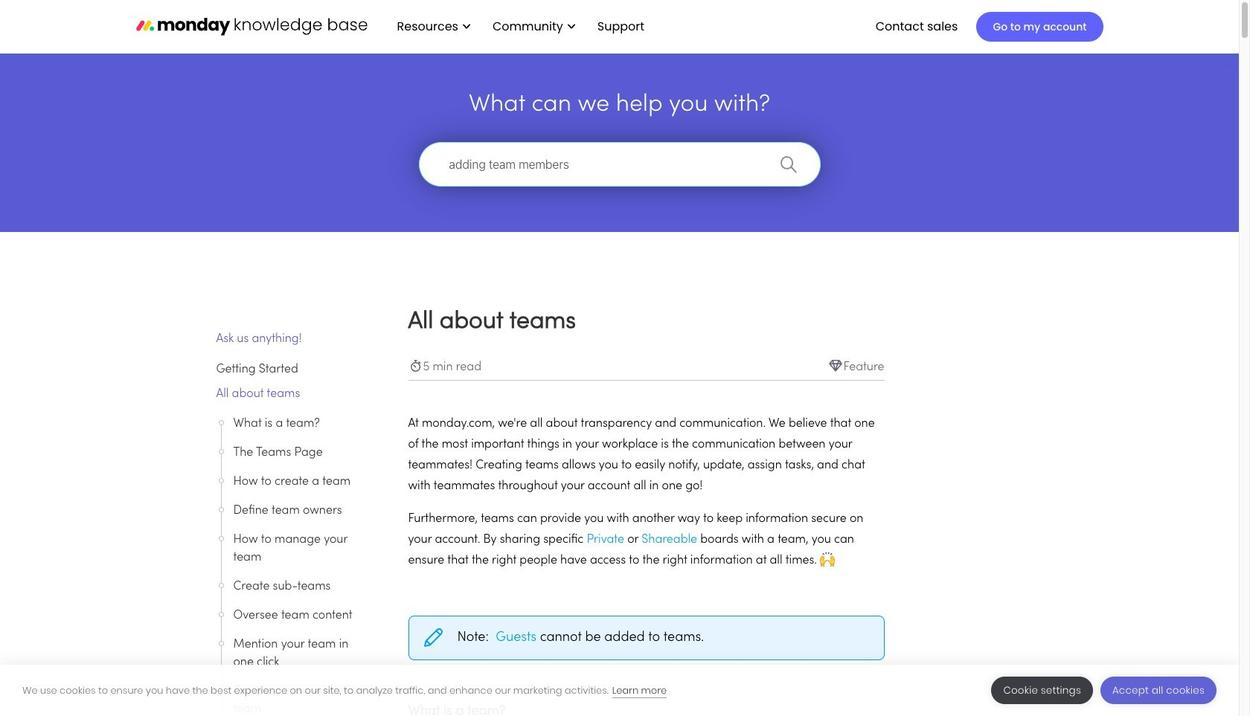 Task type: locate. For each thing, give the bounding box(es) containing it.
list
[[382, 0, 656, 54]]

dialog
[[0, 665, 1239, 717]]

monday.com logo image
[[136, 11, 367, 42]]

main content
[[0, 45, 1239, 717]]

None search field
[[411, 142, 828, 187]]



Task type: describe. For each thing, give the bounding box(es) containing it.
main element
[[382, 0, 1103, 54]]

Search search field
[[419, 142, 820, 187]]



Task type: vqa. For each thing, say whether or not it's contained in the screenshot.
Help Center 'Link'
no



